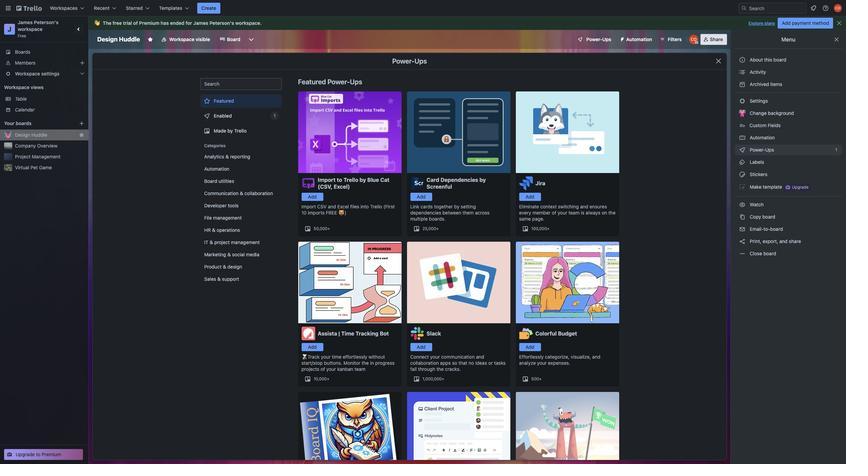 Task type: describe. For each thing, give the bounding box(es) containing it.
sm image inside automation button
[[617, 34, 627, 44]]

and left share
[[780, 239, 788, 244]]

screenful
[[427, 184, 452, 190]]

items
[[771, 81, 783, 87]]

+ for assista | time tracking bot
[[327, 377, 330, 382]]

james peterson's workspace link
[[18, 19, 60, 32]]

collaboration inside "link"
[[245, 191, 273, 196]]

back to home image
[[16, 3, 42, 14]]

excel
[[338, 204, 349, 210]]

free
[[18, 33, 26, 38]]

sales & support
[[204, 276, 239, 282]]

multiple
[[411, 216, 428, 222]]

stickers
[[749, 172, 768, 177]]

import for import to trello by blue cat (csv, excel)
[[318, 177, 336, 183]]

close board
[[749, 251, 777, 257]]

2 horizontal spatial automation
[[749, 135, 776, 141]]

settings
[[749, 98, 769, 104]]

(csv,
[[318, 184, 333, 190]]

boards
[[15, 49, 30, 55]]

Search text field
[[200, 78, 282, 90]]

company overview
[[15, 143, 58, 149]]

blue
[[368, 177, 379, 183]]

search image
[[742, 5, 748, 11]]

virtual pet game
[[15, 165, 52, 171]]

operations
[[217, 227, 240, 233]]

workspace inside banner
[[236, 20, 260, 26]]

analytics & reporting
[[204, 154, 251, 160]]

team inside ⌛track your time effortlessly without start/stop buttons.  monitor the in progress projects of your kanban team
[[355, 367, 366, 372]]

categorize,
[[546, 354, 570, 360]]

by inside card dependencies by screenful
[[480, 177, 486, 183]]

change background link
[[736, 108, 843, 119]]

print, export, and share
[[749, 239, 802, 244]]

sm image for settings
[[740, 98, 747, 105]]

power-ups inside "power-ups" button
[[587, 36, 612, 42]]

board inside button
[[774, 57, 787, 63]]

1 vertical spatial design huddle
[[15, 132, 47, 138]]

add for assista | time tracking bot
[[308, 345, 317, 350]]

colorful budget
[[536, 331, 578, 337]]

management
[[32, 154, 61, 160]]

time
[[332, 354, 342, 360]]

of inside eliminate context switching and ensures every member of your team is always on the same page.
[[552, 210, 557, 216]]

board down the export,
[[764, 251, 777, 257]]

has
[[161, 20, 169, 26]]

analytics
[[204, 154, 224, 160]]

product
[[204, 264, 222, 270]]

your inside effortlessly categorize, visualize, and analyze your expenses.
[[538, 361, 547, 366]]

menu
[[782, 36, 796, 43]]

no
[[469, 361, 475, 366]]

communication
[[442, 354, 475, 360]]

this
[[765, 57, 773, 63]]

tracking
[[356, 331, 379, 337]]

featured for featured
[[214, 98, 234, 104]]

marketing & social media link
[[200, 250, 282, 260]]

christina overa (christinaovera) image
[[690, 35, 699, 44]]

change background
[[749, 110, 795, 116]]

it & project management
[[204, 240, 260, 245]]

sales
[[204, 276, 216, 282]]

peterson's inside james peterson's workspace free
[[34, 19, 59, 25]]

workspace navigation collapse icon image
[[74, 25, 84, 34]]

budget
[[559, 331, 578, 337]]

1,000,000
[[423, 377, 442, 382]]

😻)
[[339, 210, 347, 216]]

activity
[[749, 69, 767, 75]]

link cards together by setting dependencies between them across multiple boards.
[[411, 204, 490, 222]]

to for premium
[[36, 452, 40, 458]]

500 +
[[532, 377, 542, 382]]

effortlessly
[[343, 354, 368, 360]]

add inside add payment method button
[[783, 20, 791, 26]]

files
[[351, 204, 360, 210]]

to for trello
[[337, 177, 343, 183]]

visible
[[196, 36, 210, 42]]

add for slack
[[417, 345, 426, 350]]

by inside link cards together by setting dependencies between them across multiple boards.
[[455, 204, 460, 210]]

design inside design huddle link
[[15, 132, 30, 138]]

copy board link
[[736, 212, 843, 223]]

add button for import to trello by blue cat (csv, excel)
[[302, 193, 324, 201]]

by inside import to trello by blue cat (csv, excel)
[[360, 177, 366, 183]]

sm image for stickers
[[740, 171, 747, 178]]

team inside eliminate context switching and ensures every member of your team is always on the same page.
[[569, 210, 580, 216]]

projects
[[302, 367, 320, 372]]

and for jira
[[581, 204, 589, 210]]

0 notifications image
[[810, 4, 818, 12]]

workspace views
[[4, 84, 44, 90]]

+ for import to trello by blue cat (csv, excel)
[[328, 226, 330, 231]]

sm image for power-ups
[[740, 147, 747, 154]]

it & project management link
[[200, 237, 282, 248]]

👋
[[94, 20, 100, 26]]

hr & operations link
[[200, 225, 282, 236]]

imports
[[308, 210, 325, 216]]

company overview link
[[15, 143, 84, 149]]

communication & collaboration
[[204, 191, 273, 196]]

sm image for watch
[[740, 202, 747, 208]]

star or unstar board image
[[148, 37, 153, 42]]

card dependencies by screenful
[[427, 177, 486, 190]]

+ for slack
[[442, 377, 445, 382]]

explore plans button
[[749, 19, 776, 28]]

j link
[[4, 24, 15, 35]]

25,000 +
[[423, 226, 439, 231]]

ups inside button
[[603, 36, 612, 42]]

archived
[[751, 81, 770, 87]]

& for sales
[[218, 276, 221, 282]]

starred button
[[122, 3, 154, 14]]

plans
[[765, 21, 776, 26]]

copy
[[751, 214, 762, 220]]

workspaces button
[[46, 3, 89, 14]]

your inside connect your communication and collaboration apps so that no ideas or tasks fall through the cracks.
[[431, 354, 440, 360]]

every
[[520, 210, 532, 216]]

this member is an admin of this board. image
[[696, 41, 699, 44]]

2 vertical spatial power-ups
[[749, 147, 776, 153]]

reporting
[[230, 154, 251, 160]]

board for board utilities
[[204, 178, 217, 184]]

communication & collaboration link
[[200, 188, 282, 199]]

templates
[[159, 5, 182, 11]]

of inside ⌛track your time effortlessly without start/stop buttons.  monitor the in progress projects of your kanban team
[[321, 367, 325, 372]]

and for colorful budget
[[593, 354, 601, 360]]

project management link
[[15, 154, 84, 160]]

and for slack
[[477, 354, 485, 360]]

upgrade for upgrade
[[793, 185, 809, 190]]

upgrade for upgrade to premium
[[16, 452, 35, 458]]

0 horizontal spatial power-ups
[[393, 57, 427, 65]]

design
[[228, 264, 242, 270]]

enabled
[[214, 113, 232, 119]]

management inside it & project management link
[[231, 240, 260, 245]]

50,000
[[314, 226, 328, 231]]

Search field
[[748, 3, 807, 13]]

design inside design huddle 'text field'
[[97, 36, 118, 43]]

sm image for close board
[[740, 251, 747, 257]]

wave image
[[94, 20, 100, 26]]

featured power-ups
[[298, 78, 363, 86]]

effortlessly categorize, visualize, and analyze your expenses.
[[520, 354, 601, 366]]

& for analytics
[[226, 154, 229, 160]]

trello for by
[[234, 128, 247, 134]]

assista
[[318, 331, 338, 337]]

sm image for email-to-board
[[740, 226, 747, 233]]

starred
[[126, 5, 143, 11]]

apps
[[441, 361, 451, 366]]

sm image for print, export, and share
[[740, 238, 747, 245]]

automation inside button
[[627, 36, 653, 42]]

& for it
[[210, 240, 213, 245]]

+ for jira
[[548, 226, 550, 231]]

0 vertical spatial premium
[[139, 20, 160, 26]]

james peterson's workspace free
[[18, 19, 60, 38]]

add button for jira
[[520, 193, 541, 201]]

time
[[342, 331, 355, 337]]

explore
[[749, 21, 764, 26]]

email-to-board link
[[736, 224, 843, 235]]

project management
[[15, 154, 61, 160]]

sm image for labels
[[740, 159, 747, 166]]

share
[[790, 239, 802, 244]]

(first
[[384, 204, 395, 210]]

make
[[751, 184, 762, 190]]

1 horizontal spatial james
[[193, 20, 208, 26]]

0 horizontal spatial automation
[[204, 166, 230, 172]]



Task type: locate. For each thing, give the bounding box(es) containing it.
2 vertical spatial of
[[321, 367, 325, 372]]

sm image for automation
[[740, 134, 747, 141]]

+ down apps
[[442, 377, 445, 382]]

add up cards
[[417, 194, 426, 200]]

board up to-
[[763, 214, 776, 220]]

by up between
[[455, 204, 460, 210]]

sm image left "copy"
[[740, 214, 747, 221]]

1 for power-ups
[[836, 147, 838, 153]]

0 horizontal spatial design
[[15, 132, 30, 138]]

1 horizontal spatial huddle
[[119, 36, 140, 43]]

watch link
[[736, 199, 843, 210]]

1 horizontal spatial 1
[[836, 147, 838, 153]]

james right for
[[193, 20, 208, 26]]

0 vertical spatial import
[[318, 177, 336, 183]]

automation left filters button
[[627, 36, 653, 42]]

by right dependencies
[[480, 177, 486, 183]]

+ for colorful budget
[[540, 377, 542, 382]]

add button for colorful budget
[[520, 343, 541, 352]]

0 horizontal spatial collaboration
[[245, 191, 273, 196]]

make template
[[749, 184, 783, 190]]

add for import to trello by blue cat (csv, excel)
[[308, 194, 317, 200]]

marketing
[[204, 252, 226, 258]]

0 vertical spatial team
[[569, 210, 580, 216]]

sm image left make
[[740, 183, 747, 190]]

workspace up table
[[4, 84, 29, 90]]

1 horizontal spatial board
[[227, 36, 241, 42]]

create button
[[197, 3, 221, 14]]

collaboration inside connect your communication and collaboration apps so that no ideas or tasks fall through the cracks.
[[411, 361, 439, 366]]

0 vertical spatial board
[[227, 36, 241, 42]]

1 vertical spatial import
[[302, 204, 316, 210]]

1 vertical spatial workspace
[[15, 71, 40, 77]]

your up through
[[431, 354, 440, 360]]

+ down effortlessly
[[540, 377, 542, 382]]

5 sm image from the top
[[740, 251, 747, 257]]

2 horizontal spatial of
[[552, 210, 557, 216]]

0 horizontal spatial import
[[302, 204, 316, 210]]

0 horizontal spatial board
[[204, 178, 217, 184]]

fields
[[769, 123, 782, 128]]

+ down 'boards.'
[[437, 226, 439, 231]]

workspaces
[[50, 5, 78, 11]]

trello for to
[[344, 177, 359, 183]]

0 horizontal spatial 1
[[274, 113, 276, 118]]

& inside "link"
[[240, 191, 243, 196]]

power-
[[587, 36, 603, 42], [393, 57, 415, 65], [328, 78, 350, 86], [751, 147, 766, 153]]

your down switching
[[558, 210, 568, 216]]

customize views image
[[248, 36, 255, 43]]

2 horizontal spatial trello
[[370, 204, 383, 210]]

0 horizontal spatial of
[[133, 20, 138, 26]]

sm image inside stickers link
[[740, 171, 747, 178]]

& for marketing
[[228, 252, 231, 258]]

dependencies
[[411, 210, 442, 216]]

0 horizontal spatial to
[[36, 452, 40, 458]]

james up the free
[[18, 19, 33, 25]]

0 vertical spatial of
[[133, 20, 138, 26]]

1 vertical spatial huddle
[[31, 132, 47, 138]]

1 vertical spatial the
[[362, 361, 369, 366]]

sm image inside print, export, and share link
[[740, 238, 747, 245]]

0 horizontal spatial trello
[[234, 128, 247, 134]]

1 horizontal spatial design huddle
[[97, 36, 140, 43]]

add board image
[[79, 121, 84, 126]]

add button for assista | time tracking bot
[[302, 343, 324, 352]]

import up (csv,
[[318, 177, 336, 183]]

1 vertical spatial collaboration
[[411, 361, 439, 366]]

👋 the free trial of premium has ended for james peterson's workspace .
[[94, 20, 262, 26]]

ups
[[603, 36, 612, 42], [415, 57, 427, 65], [350, 78, 363, 86], [766, 147, 775, 153]]

0 horizontal spatial peterson's
[[34, 19, 59, 25]]

your down 'buttons.'
[[327, 367, 336, 372]]

file management
[[204, 215, 242, 221]]

it
[[204, 240, 209, 245]]

banner
[[89, 16, 847, 30]]

sm image left print,
[[740, 238, 747, 245]]

peterson's inside banner
[[210, 20, 234, 26]]

same
[[520, 216, 531, 222]]

collaboration up through
[[411, 361, 439, 366]]

& down board utilities link
[[240, 191, 243, 196]]

.
[[260, 20, 262, 26]]

automation down "custom fields"
[[749, 135, 776, 141]]

0 vertical spatial design huddle
[[97, 36, 140, 43]]

your up 'buttons.'
[[321, 354, 331, 360]]

workspace inside james peterson's workspace free
[[18, 26, 43, 32]]

and up ideas
[[477, 354, 485, 360]]

of down context
[[552, 210, 557, 216]]

your
[[4, 121, 14, 126]]

your inside eliminate context switching and ensures every member of your team is always on the same page.
[[558, 210, 568, 216]]

1 vertical spatial upgrade
[[16, 452, 35, 458]]

0 horizontal spatial premium
[[42, 452, 61, 458]]

the inside ⌛track your time effortlessly without start/stop buttons.  monitor the in progress projects of your kanban team
[[362, 361, 369, 366]]

sm image for activity
[[740, 69, 747, 76]]

csv
[[318, 204, 327, 210]]

through
[[418, 367, 436, 372]]

0 vertical spatial to
[[337, 177, 343, 183]]

1 horizontal spatial featured
[[298, 78, 326, 86]]

3 sm image from the top
[[740, 226, 747, 233]]

close
[[751, 251, 763, 257]]

board left utilities
[[204, 178, 217, 184]]

2 vertical spatial workspace
[[4, 84, 29, 90]]

upgrade to premium
[[16, 452, 61, 458]]

huddle
[[119, 36, 140, 43], [31, 132, 47, 138]]

0 horizontal spatial workspace
[[18, 26, 43, 32]]

&
[[226, 154, 229, 160], [240, 191, 243, 196], [212, 227, 216, 233], [210, 240, 213, 245], [228, 252, 231, 258], [223, 264, 226, 270], [218, 276, 221, 282]]

team down switching
[[569, 210, 580, 216]]

email-
[[751, 226, 764, 232]]

1 horizontal spatial team
[[569, 210, 580, 216]]

0 vertical spatial the
[[609, 210, 616, 216]]

about this board
[[751, 57, 787, 63]]

template
[[764, 184, 783, 190]]

1 vertical spatial 1
[[836, 147, 838, 153]]

slack
[[427, 331, 442, 337]]

trello right made
[[234, 128, 247, 134]]

featured link
[[200, 94, 282, 108]]

add left the payment on the top right of the page
[[783, 20, 791, 26]]

tools
[[228, 203, 239, 209]]

100,000
[[532, 226, 548, 231]]

1 horizontal spatial to
[[337, 177, 343, 183]]

sm image inside activity link
[[740, 69, 747, 76]]

sm image left email-
[[740, 226, 747, 233]]

your boards with 4 items element
[[4, 119, 69, 128]]

by right made
[[228, 128, 233, 134]]

add button for slack
[[411, 343, 433, 352]]

settings link
[[736, 96, 843, 107]]

& right analytics
[[226, 154, 229, 160]]

+ down free
[[328, 226, 330, 231]]

is
[[581, 210, 585, 216]]

workspace up the free
[[18, 26, 43, 32]]

and right visualize,
[[593, 354, 601, 360]]

sm image
[[617, 34, 627, 44], [740, 69, 747, 76], [740, 81, 747, 88], [740, 98, 747, 105], [740, 134, 747, 141], [740, 147, 747, 154], [740, 159, 747, 166], [740, 171, 747, 178], [740, 202, 747, 208]]

0 vertical spatial automation
[[627, 36, 653, 42]]

open information menu image
[[823, 5, 830, 12]]

management up operations
[[213, 215, 242, 221]]

1 horizontal spatial collaboration
[[411, 361, 439, 366]]

0 vertical spatial power-ups
[[587, 36, 612, 42]]

workspace for workspace visible
[[169, 36, 195, 42]]

0 horizontal spatial james
[[18, 19, 33, 25]]

free
[[326, 210, 338, 216]]

1 vertical spatial power-ups
[[393, 57, 427, 65]]

2 vertical spatial trello
[[370, 204, 383, 210]]

1 vertical spatial team
[[355, 367, 366, 372]]

0 vertical spatial featured
[[298, 78, 326, 86]]

members link
[[0, 58, 89, 68]]

0 horizontal spatial huddle
[[31, 132, 47, 138]]

without
[[369, 354, 385, 360]]

& left social
[[228, 252, 231, 258]]

add
[[783, 20, 791, 26], [308, 194, 317, 200], [417, 194, 426, 200], [526, 194, 535, 200], [308, 345, 317, 350], [417, 345, 426, 350], [526, 345, 535, 350]]

power- inside button
[[587, 36, 603, 42]]

collaboration down board utilities link
[[245, 191, 273, 196]]

1 horizontal spatial workspace
[[236, 20, 260, 26]]

1 vertical spatial management
[[231, 240, 260, 245]]

huddle down trial
[[119, 36, 140, 43]]

0 vertical spatial trello
[[234, 128, 247, 134]]

and inside connect your communication and collaboration apps so that no ideas or tasks fall through the cracks.
[[477, 354, 485, 360]]

1 horizontal spatial power-ups
[[587, 36, 612, 42]]

1 horizontal spatial of
[[321, 367, 325, 372]]

0 vertical spatial collaboration
[[245, 191, 273, 196]]

design huddle up company overview
[[15, 132, 47, 138]]

share button
[[701, 34, 728, 45]]

sm image inside watch link
[[740, 202, 747, 208]]

trello inside import to trello by blue cat (csv, excel)
[[344, 177, 359, 183]]

1 horizontal spatial design
[[97, 36, 118, 43]]

upgrade to premium link
[[4, 450, 83, 461]]

import for import csv and excel files into trello (first 10 imports free 😻)
[[302, 204, 316, 210]]

1 horizontal spatial upgrade
[[793, 185, 809, 190]]

and inside effortlessly categorize, visualize, and analyze your expenses.
[[593, 354, 601, 360]]

by left blue
[[360, 177, 366, 183]]

categories
[[204, 143, 226, 148]]

board right this in the right of the page
[[774, 57, 787, 63]]

Board name text field
[[94, 34, 144, 45]]

by
[[228, 128, 233, 134], [360, 177, 366, 183], [480, 177, 486, 183], [455, 204, 460, 210]]

huddle inside 'text field'
[[119, 36, 140, 43]]

the inside eliminate context switching and ensures every member of your team is always on the same page.
[[609, 210, 616, 216]]

them
[[463, 210, 474, 216]]

hr
[[204, 227, 211, 233]]

sm image inside close board link
[[740, 251, 747, 257]]

the left in
[[362, 361, 369, 366]]

add button for card dependencies by screenful
[[411, 193, 433, 201]]

automation link down custom fields button
[[736, 132, 843, 143]]

and up free
[[328, 204, 336, 210]]

start/stop
[[302, 361, 323, 366]]

+ down the member
[[548, 226, 550, 231]]

trello right into
[[370, 204, 383, 210]]

archived items
[[749, 81, 783, 87]]

import csv and excel files into trello (first 10 imports free 😻)
[[302, 204, 395, 216]]

board for board
[[227, 36, 241, 42]]

sm image inside the settings link
[[740, 98, 747, 105]]

the right on
[[609, 210, 616, 216]]

filters
[[669, 36, 682, 42]]

& for communication
[[240, 191, 243, 196]]

10,000
[[314, 377, 327, 382]]

and
[[328, 204, 336, 210], [581, 204, 589, 210], [780, 239, 788, 244], [477, 354, 485, 360], [593, 354, 601, 360]]

0 vertical spatial workspace
[[236, 20, 260, 26]]

1 vertical spatial design
[[15, 132, 30, 138]]

jira
[[536, 180, 546, 187]]

sm image for copy board
[[740, 214, 747, 221]]

1 horizontal spatial the
[[437, 367, 444, 372]]

boards link
[[0, 47, 89, 58]]

1 horizontal spatial trello
[[344, 177, 359, 183]]

1 sm image from the top
[[740, 183, 747, 190]]

banner containing 👋
[[89, 16, 847, 30]]

assista | time tracking bot
[[318, 331, 389, 337]]

the inside connect your communication and collaboration apps so that no ideas or tasks fall through the cracks.
[[437, 367, 444, 372]]

automation link
[[736, 132, 843, 143], [200, 164, 282, 175]]

import up the 10
[[302, 204, 316, 210]]

& for hr
[[212, 227, 216, 233]]

2 vertical spatial automation
[[204, 166, 230, 172]]

link
[[411, 204, 420, 210]]

board left 'customize views' icon
[[227, 36, 241, 42]]

communication
[[204, 191, 239, 196]]

2 horizontal spatial power-ups
[[749, 147, 776, 153]]

custom fields
[[750, 123, 782, 128]]

james inside james peterson's workspace free
[[18, 19, 33, 25]]

⌛track
[[302, 354, 320, 360]]

design huddle down free
[[97, 36, 140, 43]]

board up print, export, and share
[[771, 226, 784, 232]]

for
[[186, 20, 192, 26]]

product & design link
[[200, 262, 282, 273]]

automation up board utilities
[[204, 166, 230, 172]]

switching
[[559, 204, 579, 210]]

add up connect
[[417, 345, 426, 350]]

of right trial
[[133, 20, 138, 26]]

workspace down 👋 the free trial of premium has ended for james peterson's workspace .
[[169, 36, 195, 42]]

1 horizontal spatial premium
[[139, 20, 160, 26]]

and up is
[[581, 204, 589, 210]]

2 vertical spatial the
[[437, 367, 444, 372]]

add up imports
[[308, 194, 317, 200]]

1 vertical spatial board
[[204, 178, 217, 184]]

add button up eliminate
[[520, 193, 541, 201]]

workspace up 'customize views' icon
[[236, 20, 260, 26]]

starred icon image
[[79, 132, 84, 138]]

1 horizontal spatial automation link
[[736, 132, 843, 143]]

0 horizontal spatial automation link
[[200, 164, 282, 175]]

1 horizontal spatial automation
[[627, 36, 653, 42]]

add for colorful budget
[[526, 345, 535, 350]]

progress
[[376, 361, 395, 366]]

card
[[427, 177, 440, 183]]

0 horizontal spatial upgrade
[[16, 452, 35, 458]]

2 sm image from the top
[[740, 214, 747, 221]]

eliminate
[[520, 204, 540, 210]]

sm image for archived items
[[740, 81, 747, 88]]

huddle up company overview
[[31, 132, 47, 138]]

about this board button
[[736, 54, 843, 65]]

add button up ⌛track
[[302, 343, 324, 352]]

primary element
[[0, 0, 847, 16]]

copy board
[[749, 214, 776, 220]]

design huddle inside 'text field'
[[97, 36, 140, 43]]

developer tools
[[204, 203, 239, 209]]

virtual pet game link
[[15, 164, 84, 171]]

0 horizontal spatial team
[[355, 367, 366, 372]]

0 vertical spatial management
[[213, 215, 242, 221]]

workspace for workspace settings
[[15, 71, 40, 77]]

peterson's up board link
[[210, 20, 234, 26]]

automation
[[627, 36, 653, 42], [749, 135, 776, 141], [204, 166, 230, 172]]

add for card dependencies by screenful
[[417, 194, 426, 200]]

+ down 'buttons.'
[[327, 377, 330, 382]]

0 horizontal spatial the
[[362, 361, 369, 366]]

and inside eliminate context switching and ensures every member of your team is always on the same page.
[[581, 204, 589, 210]]

close board link
[[736, 249, 843, 259]]

peterson's down back to home image
[[34, 19, 59, 25]]

0 horizontal spatial design huddle
[[15, 132, 47, 138]]

1 vertical spatial automation link
[[200, 164, 282, 175]]

0 vertical spatial workspace
[[169, 36, 195, 42]]

calendar
[[15, 107, 35, 113]]

add button up effortlessly
[[520, 343, 541, 352]]

trello inside import csv and excel files into trello (first 10 imports free 😻)
[[370, 204, 383, 210]]

management inside file management link
[[213, 215, 242, 221]]

sm image inside labels link
[[740, 159, 747, 166]]

add up eliminate
[[526, 194, 535, 200]]

& right it
[[210, 240, 213, 245]]

4 sm image from the top
[[740, 238, 747, 245]]

the down apps
[[437, 367, 444, 372]]

0 vertical spatial 1
[[274, 113, 276, 118]]

sm image for make template
[[740, 183, 747, 190]]

and inside import csv and excel files into trello (first 10 imports free 😻)
[[328, 204, 336, 210]]

import to trello by blue cat (csv, excel)
[[318, 177, 390, 190]]

workspace inside "dropdown button"
[[15, 71, 40, 77]]

workspace for workspace views
[[4, 84, 29, 90]]

your down effortlessly
[[538, 361, 547, 366]]

design up company
[[15, 132, 30, 138]]

team down "monitor"
[[355, 367, 366, 372]]

import inside import to trello by blue cat (csv, excel)
[[318, 177, 336, 183]]

0 vertical spatial automation link
[[736, 132, 843, 143]]

1 horizontal spatial import
[[318, 177, 336, 183]]

1 vertical spatial of
[[552, 210, 557, 216]]

import inside import csv and excel files into trello (first 10 imports free 😻)
[[302, 204, 316, 210]]

workspace down members
[[15, 71, 40, 77]]

upgrade inside button
[[793, 185, 809, 190]]

upgrade
[[793, 185, 809, 190], [16, 452, 35, 458]]

free
[[113, 20, 122, 26]]

create
[[202, 5, 217, 11]]

add up effortlessly
[[526, 345, 535, 350]]

management down hr & operations link at left
[[231, 240, 260, 245]]

1 vertical spatial trello
[[344, 177, 359, 183]]

pet
[[31, 165, 38, 171]]

& right hr
[[212, 227, 216, 233]]

across
[[476, 210, 490, 216]]

email-to-board
[[749, 226, 784, 232]]

add button up csv
[[302, 193, 324, 201]]

automation link up board utilities link
[[200, 164, 282, 175]]

add button up cards
[[411, 193, 433, 201]]

sm image
[[740, 183, 747, 190], [740, 214, 747, 221], [740, 226, 747, 233], [740, 238, 747, 245], [740, 251, 747, 257]]

made by trello
[[214, 128, 247, 134]]

on
[[602, 210, 608, 216]]

& left design
[[223, 264, 226, 270]]

1 vertical spatial premium
[[42, 452, 61, 458]]

design huddle link
[[15, 132, 76, 139]]

1 vertical spatial featured
[[214, 98, 234, 104]]

add up ⌛track
[[308, 345, 317, 350]]

sm image left close
[[740, 251, 747, 257]]

james
[[18, 19, 33, 25], [193, 20, 208, 26]]

to inside import to trello by blue cat (csv, excel)
[[337, 177, 343, 183]]

0 vertical spatial huddle
[[119, 36, 140, 43]]

labels link
[[736, 157, 843, 168]]

members
[[15, 60, 36, 66]]

trello up excel)
[[344, 177, 359, 183]]

design down the
[[97, 36, 118, 43]]

1 vertical spatial workspace
[[18, 26, 43, 32]]

sm image inside copy board link
[[740, 214, 747, 221]]

0 vertical spatial design
[[97, 36, 118, 43]]

workspace inside button
[[169, 36, 195, 42]]

sm image inside email-to-board link
[[740, 226, 747, 233]]

sm image inside archived items link
[[740, 81, 747, 88]]

1 vertical spatial automation
[[749, 135, 776, 141]]

1 for enabled
[[274, 113, 276, 118]]

christina overa (christinaovera) image
[[835, 4, 843, 12]]

0 horizontal spatial featured
[[214, 98, 234, 104]]

effortlessly
[[520, 354, 544, 360]]

& for product
[[223, 264, 226, 270]]

overview
[[37, 143, 58, 149]]

1 vertical spatial to
[[36, 452, 40, 458]]

by inside made by trello link
[[228, 128, 233, 134]]

+ for card dependencies by screenful
[[437, 226, 439, 231]]

payment
[[793, 20, 812, 26]]

& right sales
[[218, 276, 221, 282]]

2 horizontal spatial the
[[609, 210, 616, 216]]

add for jira
[[526, 194, 535, 200]]

change
[[751, 110, 768, 116]]

of up 10,000 +
[[321, 367, 325, 372]]

product & design
[[204, 264, 242, 270]]

excel)
[[334, 184, 350, 190]]

featured for featured power-ups
[[298, 78, 326, 86]]

add button up connect
[[411, 343, 433, 352]]

0 vertical spatial upgrade
[[793, 185, 809, 190]]

support
[[222, 276, 239, 282]]

1 horizontal spatial peterson's
[[210, 20, 234, 26]]



Task type: vqa. For each thing, say whether or not it's contained in the screenshot.


